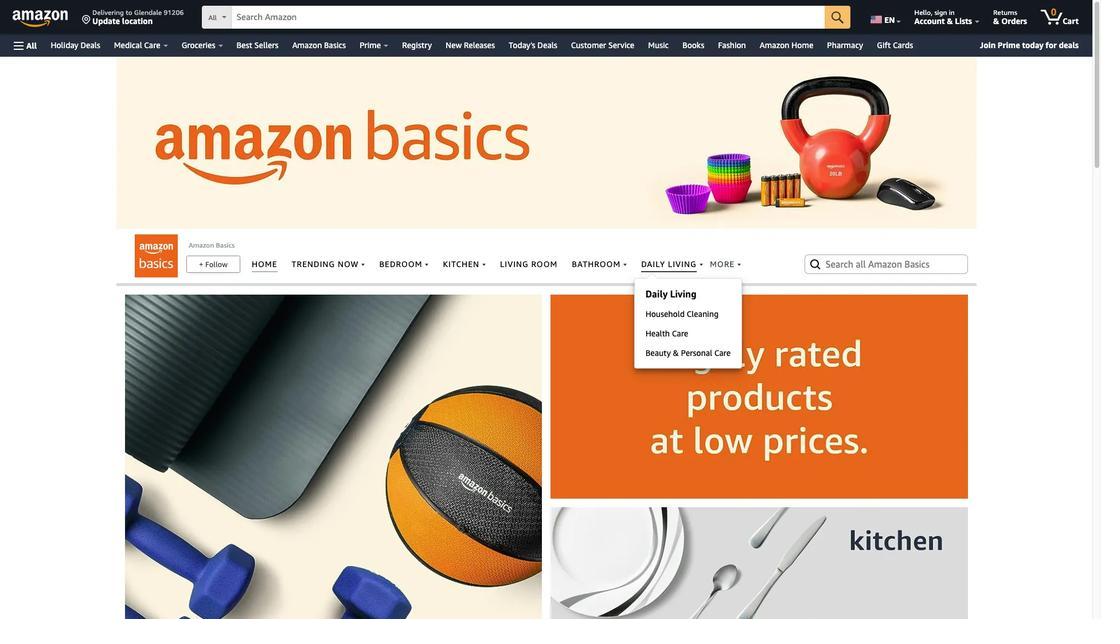 Task type: vqa. For each thing, say whether or not it's contained in the screenshot.
Amazon Kids Children have access to Amazon Kids and Amazon Kids+ on Fire Tablets, Fire TV, Echo, Kindle eReaders, Android and iOS phones, Chrome OS, and tablets. When you create a child profile, we enable a kid-safe web browser in the Amazon Kids experience. Learn more about the Amazon Kids web browser and change the web browser settings in the Parent Dashboard.
no



Task type: locate. For each thing, give the bounding box(es) containing it.
amazon basics link up + follow
[[189, 241, 235, 250]]

gift cards link
[[871, 37, 928, 53]]

&
[[948, 16, 954, 26], [994, 16, 1000, 26]]

amazon basics right sellers
[[292, 40, 346, 50]]

releases
[[464, 40, 495, 50]]

2 horizontal spatial amazon
[[760, 40, 790, 50]]

orders
[[1002, 16, 1028, 26]]

0
[[1052, 6, 1057, 18]]

1 deals from the left
[[81, 40, 100, 50]]

1 horizontal spatial amazon basics
[[292, 40, 346, 50]]

gift
[[878, 40, 891, 50]]

& inside 'returns & orders'
[[994, 16, 1000, 26]]

1 horizontal spatial basics
[[324, 40, 346, 50]]

cart
[[1063, 16, 1079, 26]]

1 vertical spatial all
[[26, 40, 37, 50]]

+
[[199, 260, 203, 269]]

None submit
[[825, 6, 851, 29]]

best sellers link
[[230, 37, 286, 53]]

pharmacy link
[[821, 37, 871, 53]]

basics inside navigation navigation
[[324, 40, 346, 50]]

home
[[792, 40, 814, 50]]

for
[[1046, 40, 1057, 50]]

0 vertical spatial amazon basics
[[292, 40, 346, 50]]

amazon home
[[760, 40, 814, 50]]

basics up follow
[[216, 241, 235, 250]]

amazon left the home
[[760, 40, 790, 50]]

to
[[126, 8, 132, 17]]

registry
[[402, 40, 432, 50]]

today's
[[509, 40, 536, 50]]

1 horizontal spatial deals
[[538, 40, 558, 50]]

& left lists
[[948, 16, 954, 26]]

1 vertical spatial amazon basics link
[[189, 241, 235, 250]]

amazon
[[292, 40, 322, 50], [760, 40, 790, 50], [189, 241, 214, 250]]

0 vertical spatial all
[[209, 13, 217, 22]]

amazon basics link right sellers
[[286, 37, 353, 53]]

0 vertical spatial basics
[[324, 40, 346, 50]]

join
[[981, 40, 996, 50]]

1 & from the left
[[948, 16, 954, 26]]

music
[[649, 40, 669, 50]]

sign
[[935, 8, 948, 17]]

& left orders
[[994, 16, 1000, 26]]

basics
[[324, 40, 346, 50], [216, 241, 235, 250]]

2 & from the left
[[994, 16, 1000, 26]]

account & lists
[[915, 16, 973, 26]]

prime left registry
[[360, 40, 381, 50]]

1 vertical spatial amazon basics
[[189, 241, 235, 250]]

amazon up +
[[189, 241, 214, 250]]

91206
[[164, 8, 184, 17]]

1 horizontal spatial prime
[[998, 40, 1021, 50]]

all inside search box
[[209, 13, 217, 22]]

0 horizontal spatial amazon basics
[[189, 241, 235, 250]]

deals right holiday
[[81, 40, 100, 50]]

join prime today for deals link
[[976, 38, 1084, 53]]

returns & orders
[[994, 8, 1028, 26]]

sellers
[[255, 40, 279, 50]]

all up groceries link on the top left of page
[[209, 13, 217, 22]]

2 prime from the left
[[998, 40, 1021, 50]]

0 horizontal spatial prime
[[360, 40, 381, 50]]

deals right "today's"
[[538, 40, 558, 50]]

delivering to glendale 91206 update location
[[92, 8, 184, 26]]

books link
[[676, 37, 712, 53]]

1 horizontal spatial amazon
[[292, 40, 322, 50]]

0 horizontal spatial amazon basics link
[[189, 241, 235, 250]]

+ follow button
[[187, 257, 240, 273]]

today's deals link
[[502, 37, 565, 53]]

fashion link
[[712, 37, 753, 53]]

1 horizontal spatial amazon basics link
[[286, 37, 353, 53]]

1 horizontal spatial all
[[209, 13, 217, 22]]

prime
[[360, 40, 381, 50], [998, 40, 1021, 50]]

groceries link
[[175, 37, 230, 53]]

care
[[144, 40, 161, 50]]

glendale
[[134, 8, 162, 17]]

deals
[[81, 40, 100, 50], [538, 40, 558, 50]]

navigation navigation
[[0, 0, 1093, 57]]

all
[[209, 13, 217, 22], [26, 40, 37, 50]]

prime right the join
[[998, 40, 1021, 50]]

0 horizontal spatial &
[[948, 16, 954, 26]]

all down amazon image at the left top of the page
[[26, 40, 37, 50]]

1 vertical spatial basics
[[216, 241, 235, 250]]

basics left prime link
[[324, 40, 346, 50]]

amazon basics link
[[286, 37, 353, 53], [189, 241, 235, 250]]

amazon right sellers
[[292, 40, 322, 50]]

1 horizontal spatial &
[[994, 16, 1000, 26]]

+ follow
[[199, 260, 228, 269]]

cards
[[893, 40, 914, 50]]

new
[[446, 40, 462, 50]]

0 horizontal spatial deals
[[81, 40, 100, 50]]

amazon basics
[[292, 40, 346, 50], [189, 241, 235, 250]]

lists
[[956, 16, 973, 26]]

2 deals from the left
[[538, 40, 558, 50]]

0 horizontal spatial all
[[26, 40, 37, 50]]

amazon basics up + follow
[[189, 241, 235, 250]]



Task type: describe. For each thing, give the bounding box(es) containing it.
amazon basics logo image
[[135, 235, 178, 278]]

fashion
[[719, 40, 747, 50]]

best
[[237, 40, 252, 50]]

medical care link
[[107, 37, 175, 53]]

All search field
[[202, 6, 851, 30]]

follow
[[205, 260, 228, 269]]

deals for holiday deals
[[81, 40, 100, 50]]

today's deals
[[509, 40, 558, 50]]

update
[[92, 16, 120, 26]]

customer service link
[[565, 37, 642, 53]]

join prime today for deals
[[981, 40, 1079, 50]]

pharmacy
[[828, 40, 864, 50]]

customer service
[[571, 40, 635, 50]]

groceries
[[182, 40, 215, 50]]

amazon basics inside navigation navigation
[[292, 40, 346, 50]]

0 vertical spatial amazon basics link
[[286, 37, 353, 53]]

customer
[[571, 40, 607, 50]]

service
[[609, 40, 635, 50]]

& for returns
[[994, 16, 1000, 26]]

account
[[915, 16, 945, 26]]

en
[[885, 15, 896, 25]]

amazon for amazon basics link to the top
[[292, 40, 322, 50]]

in
[[950, 8, 955, 17]]

books
[[683, 40, 705, 50]]

Search all Amazon Basics search field
[[826, 255, 949, 274]]

0 horizontal spatial amazon
[[189, 241, 214, 250]]

deals
[[1060, 40, 1079, 50]]

all button
[[9, 34, 42, 57]]

location
[[122, 16, 153, 26]]

today
[[1023, 40, 1044, 50]]

0 horizontal spatial basics
[[216, 241, 235, 250]]

holiday deals
[[51, 40, 100, 50]]

amazon home link
[[753, 37, 821, 53]]

new releases link
[[439, 37, 502, 53]]

1 prime from the left
[[360, 40, 381, 50]]

music link
[[642, 37, 676, 53]]

Search Amazon text field
[[232, 6, 825, 28]]

medical care
[[114, 40, 161, 50]]

best sellers
[[237, 40, 279, 50]]

medical
[[114, 40, 142, 50]]

hello,
[[915, 8, 933, 17]]

deals for today's deals
[[538, 40, 558, 50]]

hello, sign in
[[915, 8, 955, 17]]

& for account
[[948, 16, 954, 26]]

holiday deals link
[[44, 37, 107, 53]]

search image
[[809, 258, 823, 271]]

delivering
[[92, 8, 124, 17]]

new releases
[[446, 40, 495, 50]]

gift cards
[[878, 40, 914, 50]]

amazon image
[[13, 10, 68, 28]]

en link
[[864, 3, 906, 32]]

amazon for amazon home link
[[760, 40, 790, 50]]

all inside button
[[26, 40, 37, 50]]

none submit inside all search box
[[825, 6, 851, 29]]

registry link
[[396, 37, 439, 53]]

returns
[[994, 8, 1018, 17]]

holiday
[[51, 40, 78, 50]]

prime link
[[353, 37, 396, 53]]



